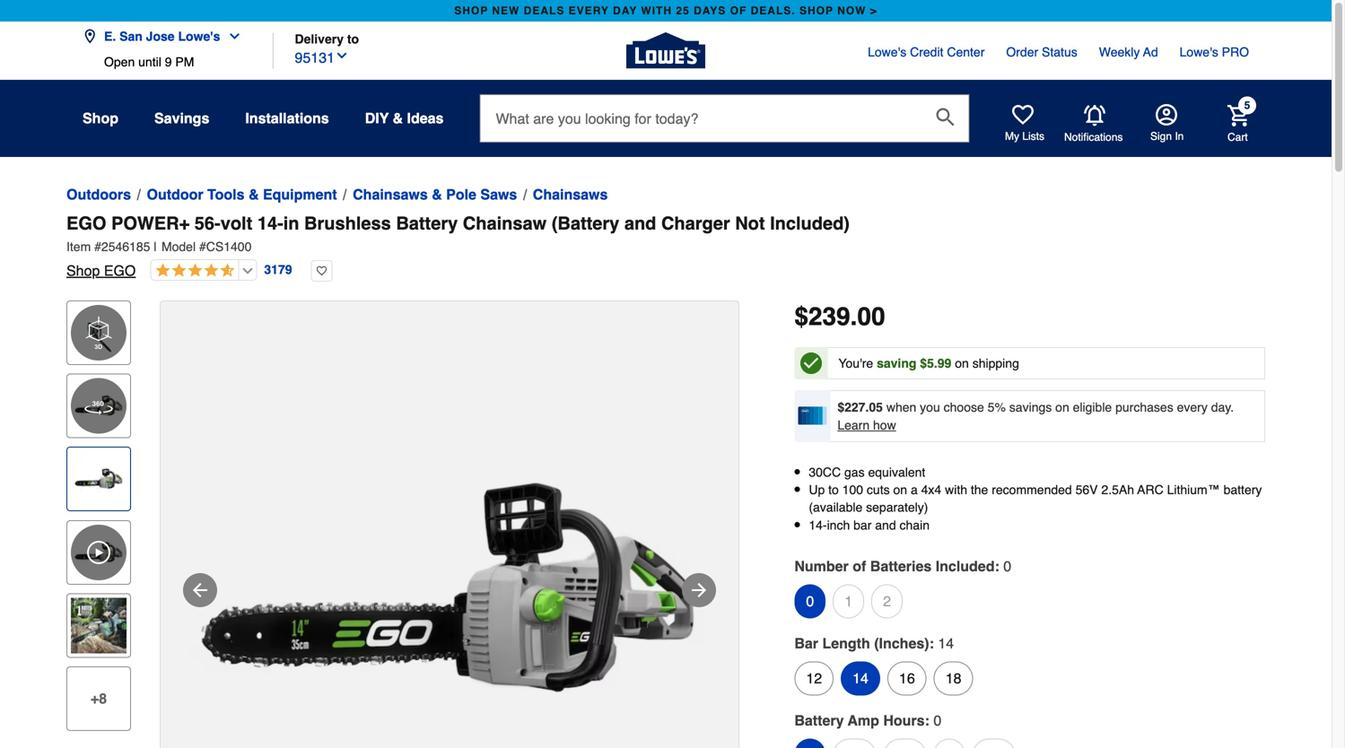 Task type: locate. For each thing, give the bounding box(es) containing it.
$ 239 . 00
[[794, 302, 885, 331]]

my lists
[[1005, 130, 1044, 143]]

2 # from the left
[[199, 240, 206, 254]]

0 horizontal spatial 14
[[853, 699, 869, 715]]

(available
[[809, 529, 863, 543]]

0 horizontal spatial and
[[624, 213, 656, 234]]

batteries
[[870, 587, 932, 603]]

1 vertical spatial shop
[[66, 262, 100, 279]]

on left a
[[893, 512, 907, 526]]

1 horizontal spatial to
[[828, 512, 839, 526]]

# down 56-
[[199, 240, 206, 254]]

ego inside ego power+ 56-volt 14-in brushless battery chainsaw (battery and charger not included) item # 2546185 | model # cs1400
[[66, 213, 106, 234]]

of
[[853, 587, 866, 603]]

1 horizontal spatial shop
[[799, 4, 833, 17]]

lowe's inside e. san jose lowe's button
[[178, 29, 220, 44]]

1 vertical spatial 14
[[853, 699, 869, 715]]

1 vertical spatial 14-
[[809, 547, 827, 561]]

shop down open
[[83, 110, 118, 127]]

1 vertical spatial and
[[875, 547, 896, 561]]

item
[[66, 240, 91, 254]]

.
[[850, 302, 857, 331]]

& right diy
[[393, 110, 403, 127]]

2 horizontal spatial &
[[432, 186, 442, 203]]

0 horizontal spatial shop
[[454, 4, 488, 17]]

4.6 stars image
[[151, 263, 235, 280]]

lowe's inside lowe's credit center link
[[868, 45, 906, 59]]

ad
[[1143, 45, 1158, 59]]

14
[[938, 664, 954, 680], [853, 699, 869, 715]]

inch
[[827, 547, 850, 561]]

$227.05 when you choose 5% savings on eligible purchases every day. learn how
[[837, 400, 1234, 432]]

saws
[[480, 186, 517, 203]]

lowe's home improvement account image
[[1156, 104, 1177, 126]]

and down separately)
[[875, 547, 896, 561]]

1 vertical spatial on
[[1055, 400, 1069, 415]]

installations
[[245, 110, 329, 127]]

25
[[676, 4, 690, 17]]

shipping
[[972, 356, 1019, 371]]

1 horizontal spatial 14
[[938, 664, 954, 680]]

14- right volt
[[257, 213, 283, 234]]

>
[[870, 4, 877, 17]]

lowe's left credit
[[868, 45, 906, 59]]

my lists link
[[1005, 104, 1044, 144]]

14-
[[257, 213, 283, 234], [809, 547, 827, 561]]

lowe's home improvement lists image
[[1012, 104, 1034, 126]]

on
[[955, 356, 969, 371], [1055, 400, 1069, 415], [893, 512, 907, 526]]

0 vertical spatial 14-
[[257, 213, 283, 234]]

and up item number 2 5 4 6 1 8 5 and model number c s 1 4 0 0 element at top
[[624, 213, 656, 234]]

None search field
[[480, 94, 969, 157]]

& left pole
[[432, 186, 442, 203]]

shop new deals every day with 25 days of deals. shop now > link
[[451, 0, 881, 22]]

0 vertical spatial and
[[624, 213, 656, 234]]

14- down "(available"
[[809, 547, 827, 561]]

lowe's
[[178, 29, 220, 44], [868, 45, 906, 59], [1180, 45, 1218, 59]]

lowe's for lowe's pro
[[1180, 45, 1218, 59]]

outdoor tools & equipment link
[[147, 184, 337, 205]]

learn
[[837, 418, 870, 432]]

2 shop from the left
[[799, 4, 833, 17]]

0 horizontal spatial chainsaws
[[353, 186, 428, 203]]

0 horizontal spatial #
[[94, 240, 101, 254]]

outdoors
[[66, 186, 131, 203]]

shop button
[[83, 102, 118, 135]]

& inside button
[[393, 110, 403, 127]]

ego  #cs1400 - thumbnail image
[[71, 452, 127, 507]]

shop left new
[[454, 4, 488, 17]]

2 horizontal spatial lowe's
[[1180, 45, 1218, 59]]

learn how button
[[837, 416, 896, 434]]

2 horizontal spatial on
[[1055, 400, 1069, 415]]

0 horizontal spatial 14-
[[257, 213, 283, 234]]

0 vertical spatial shop
[[83, 110, 118, 127]]

e. san jose lowe's button
[[83, 18, 249, 55]]

saving
[[877, 356, 917, 371]]

lowe's home improvement logo image
[[626, 11, 705, 90]]

savings
[[1009, 400, 1052, 415]]

0 horizontal spatial to
[[347, 32, 359, 46]]

12
[[806, 699, 822, 715]]

ego down 2546185
[[104, 262, 136, 279]]

(battery
[[552, 213, 619, 234]]

0 horizontal spatial on
[[893, 512, 907, 526]]

chevron down image
[[220, 29, 242, 44]]

# right item
[[94, 240, 101, 254]]

00
[[857, 302, 885, 331]]

to
[[347, 32, 359, 46], [828, 512, 839, 526]]

chainsaws up (battery
[[533, 186, 608, 203]]

heart outline image
[[311, 260, 332, 282]]

#
[[94, 240, 101, 254], [199, 240, 206, 254]]

(inches)
[[874, 664, 929, 680]]

lowe's credit center link
[[868, 43, 985, 61]]

search image
[[936, 108, 954, 126]]

2.5ah
[[1101, 512, 1134, 526]]

shop down item
[[66, 262, 100, 279]]

$
[[794, 302, 808, 331]]

chainsaws up "battery"
[[353, 186, 428, 203]]

1 horizontal spatial on
[[955, 356, 969, 371]]

2 vertical spatial on
[[893, 512, 907, 526]]

on left eligible
[[1055, 400, 1069, 415]]

savings
[[154, 110, 209, 127]]

notifications
[[1064, 131, 1123, 143]]

0 horizontal spatial lowe's
[[178, 29, 220, 44]]

deals.
[[751, 4, 796, 17]]

deals
[[524, 4, 565, 17]]

shop
[[454, 4, 488, 17], [799, 4, 833, 17]]

open
[[104, 55, 135, 69]]

day
[[613, 4, 637, 17]]

& right tools
[[249, 186, 259, 203]]

days
[[694, 4, 726, 17]]

1 horizontal spatial lowe's
[[868, 45, 906, 59]]

1 # from the left
[[94, 240, 101, 254]]

1 horizontal spatial #
[[199, 240, 206, 254]]

check circle filled image
[[800, 353, 822, 374]]

order status link
[[1006, 43, 1077, 61]]

day.
[[1211, 400, 1234, 415]]

order status
[[1006, 45, 1077, 59]]

new
[[492, 4, 520, 17]]

5
[[1244, 99, 1250, 112]]

0 vertical spatial ego
[[66, 213, 106, 234]]

status
[[1042, 45, 1077, 59]]

1 horizontal spatial &
[[393, 110, 403, 127]]

and
[[624, 213, 656, 234], [875, 547, 896, 561]]

$5.99
[[920, 356, 951, 371]]

gas
[[844, 494, 865, 508]]

ego  #cs1400 - thumbnail2 image
[[71, 598, 127, 654]]

&
[[393, 110, 403, 127], [249, 186, 259, 203], [432, 186, 442, 203]]

14 down bar length (inches) : 14
[[853, 699, 869, 715]]

to right up
[[828, 512, 839, 526]]

lowe's pro
[[1180, 45, 1249, 59]]

$227.05
[[837, 400, 883, 415]]

ego  #cs1400 image
[[161, 301, 738, 748]]

lowe's up "pm"
[[178, 29, 220, 44]]

shop for shop ego
[[66, 262, 100, 279]]

ego up item
[[66, 213, 106, 234]]

1 vertical spatial to
[[828, 512, 839, 526]]

2 chainsaws from the left
[[533, 186, 608, 203]]

chevron down image
[[335, 48, 349, 63]]

tools
[[207, 186, 245, 203]]

shop new deals every day with 25 days of deals. shop now >
[[454, 4, 877, 17]]

chainsaws & pole saws
[[353, 186, 517, 203]]

shop left now
[[799, 4, 833, 17]]

+8
[[91, 690, 107, 707]]

outdoors link
[[66, 184, 131, 205]]

on right $5.99
[[955, 356, 969, 371]]

lowe's inside lowe's pro link
[[1180, 45, 1218, 59]]

1 chainsaws from the left
[[353, 186, 428, 203]]

diy & ideas
[[365, 110, 444, 127]]

and inside 30cc gas equivalent up to 100 cuts on a 4x4 with the recommended 56v 2.5ah arc lithium™ battery (available separately) 14-inch bar and chain
[[875, 547, 896, 561]]

lowe's left pro
[[1180, 45, 1218, 59]]

1 horizontal spatial chainsaws
[[533, 186, 608, 203]]

power+
[[111, 213, 190, 234]]

every
[[569, 4, 609, 17]]

14 right :
[[938, 664, 954, 680]]

every
[[1177, 400, 1208, 415]]

1 horizontal spatial 14-
[[809, 547, 827, 561]]

chainsaws for chainsaws & pole saws
[[353, 186, 428, 203]]

& for chainsaws
[[432, 186, 442, 203]]

lowe's pro link
[[1180, 43, 1249, 61]]

95131
[[295, 49, 335, 66]]

location image
[[83, 29, 97, 44]]

1 horizontal spatial and
[[875, 547, 896, 561]]

to up chevron down image in the top left of the page
[[347, 32, 359, 46]]

shop ego
[[66, 262, 136, 279]]

when
[[886, 400, 916, 415]]

chainsaws
[[353, 186, 428, 203], [533, 186, 608, 203]]

chainsaws & pole saws link
[[353, 184, 517, 205]]

pm
[[175, 55, 194, 69]]

ego power+ 56-volt 14-in brushless battery chainsaw (battery and charger not included) item # 2546185 | model # cs1400
[[66, 213, 850, 254]]



Task type: describe. For each thing, give the bounding box(es) containing it.
chainsaw
[[463, 213, 547, 234]]

in
[[283, 213, 299, 234]]

arc
[[1137, 512, 1164, 526]]

separately)
[[866, 529, 928, 543]]

bar
[[853, 547, 872, 561]]

+8 button
[[66, 667, 131, 731]]

diy & ideas button
[[365, 102, 444, 135]]

length
[[822, 664, 870, 680]]

sign
[[1150, 130, 1172, 143]]

and inside ego power+ 56-volt 14-in brushless battery chainsaw (battery and charger not included) item # 2546185 | model # cs1400
[[624, 213, 656, 234]]

savings button
[[154, 102, 209, 135]]

san
[[119, 29, 142, 44]]

you're saving $5.99 on shipping
[[838, 356, 1019, 371]]

choose
[[944, 400, 984, 415]]

14- inside ego power+ 56-volt 14-in brushless battery chainsaw (battery and charger not included) item # 2546185 | model # cs1400
[[257, 213, 283, 234]]

shop for shop
[[83, 110, 118, 127]]

& for diy
[[393, 110, 403, 127]]

with
[[641, 4, 672, 17]]

0 vertical spatial 14
[[938, 664, 954, 680]]

not
[[735, 213, 765, 234]]

open until 9 pm
[[104, 55, 194, 69]]

cs1400
[[206, 240, 252, 254]]

item number 2 5 4 6 1 8 5 and model number c s 1 4 0 0 element
[[66, 238, 1265, 256]]

56v
[[1076, 512, 1098, 526]]

lowe's home improvement cart image
[[1228, 105, 1249, 126]]

jose
[[146, 29, 175, 44]]

Search Query text field
[[480, 95, 922, 142]]

battery
[[1224, 512, 1262, 526]]

of
[[730, 4, 747, 17]]

my
[[1005, 130, 1019, 143]]

|
[[154, 240, 157, 254]]

number of batteries included
[[794, 587, 995, 603]]

bar
[[794, 664, 818, 680]]

chain
[[900, 547, 930, 561]]

you
[[920, 400, 940, 415]]

weekly ad link
[[1099, 43, 1158, 61]]

arrow right image
[[688, 580, 710, 601]]

2546185
[[101, 240, 150, 254]]

cuts
[[867, 512, 890, 526]]

center
[[947, 45, 985, 59]]

on inside $227.05 when you choose 5% savings on eligible purchases every day. learn how
[[1055, 400, 1069, 415]]

sign in
[[1150, 130, 1184, 143]]

e.
[[104, 29, 116, 44]]

0
[[806, 622, 814, 638]]

brushless
[[304, 213, 391, 234]]

outdoor tools & equipment
[[147, 186, 337, 203]]

weekly ad
[[1099, 45, 1158, 59]]

bar length (inches) : 14
[[794, 664, 954, 680]]

1 vertical spatial ego
[[104, 262, 136, 279]]

30cc
[[809, 494, 841, 508]]

sign in button
[[1150, 104, 1184, 144]]

14- inside 30cc gas equivalent up to 100 cuts on a 4x4 with the recommended 56v 2.5ah arc lithium™ battery (available separately) 14-inch bar and chain
[[809, 547, 827, 561]]

9
[[165, 55, 172, 69]]

number
[[794, 587, 849, 603]]

1 shop from the left
[[454, 4, 488, 17]]

pro
[[1222, 45, 1249, 59]]

4x4
[[921, 512, 941, 526]]

lowe's credit center
[[868, 45, 985, 59]]

95131 button
[[295, 45, 349, 69]]

included
[[936, 587, 995, 603]]

ideas
[[407, 110, 444, 127]]

credit
[[910, 45, 943, 59]]

lithium™
[[1167, 512, 1220, 526]]

lowe's for lowe's credit center
[[868, 45, 906, 59]]

cart
[[1228, 131, 1248, 143]]

e. san jose lowe's
[[104, 29, 220, 44]]

until
[[138, 55, 161, 69]]

purchases
[[1115, 400, 1173, 415]]

recommended
[[992, 512, 1072, 526]]

order
[[1006, 45, 1038, 59]]

you're
[[838, 356, 873, 371]]

arrow left image
[[189, 580, 211, 601]]

to inside 30cc gas equivalent up to 100 cuts on a 4x4 with the recommended 56v 2.5ah arc lithium™ battery (available separately) 14-inch bar and chain
[[828, 512, 839, 526]]

chainsaws for chainsaws
[[533, 186, 608, 203]]

a
[[911, 512, 918, 526]]

battery
[[396, 213, 458, 234]]

0 horizontal spatial &
[[249, 186, 259, 203]]

chainsaws link
[[533, 184, 608, 205]]

3179
[[264, 263, 292, 277]]

now
[[837, 4, 866, 17]]

0 vertical spatial on
[[955, 356, 969, 371]]

equivalent
[[868, 494, 925, 508]]

lowe's home improvement notification center image
[[1084, 105, 1105, 126]]

on inside 30cc gas equivalent up to 100 cuts on a 4x4 with the recommended 56v 2.5ah arc lithium™ battery (available separately) 14-inch bar and chain
[[893, 512, 907, 526]]

0 vertical spatial to
[[347, 32, 359, 46]]

eligible
[[1073, 400, 1112, 415]]

56-
[[195, 213, 220, 234]]



Task type: vqa. For each thing, say whether or not it's contained in the screenshot.
topmost Home
no



